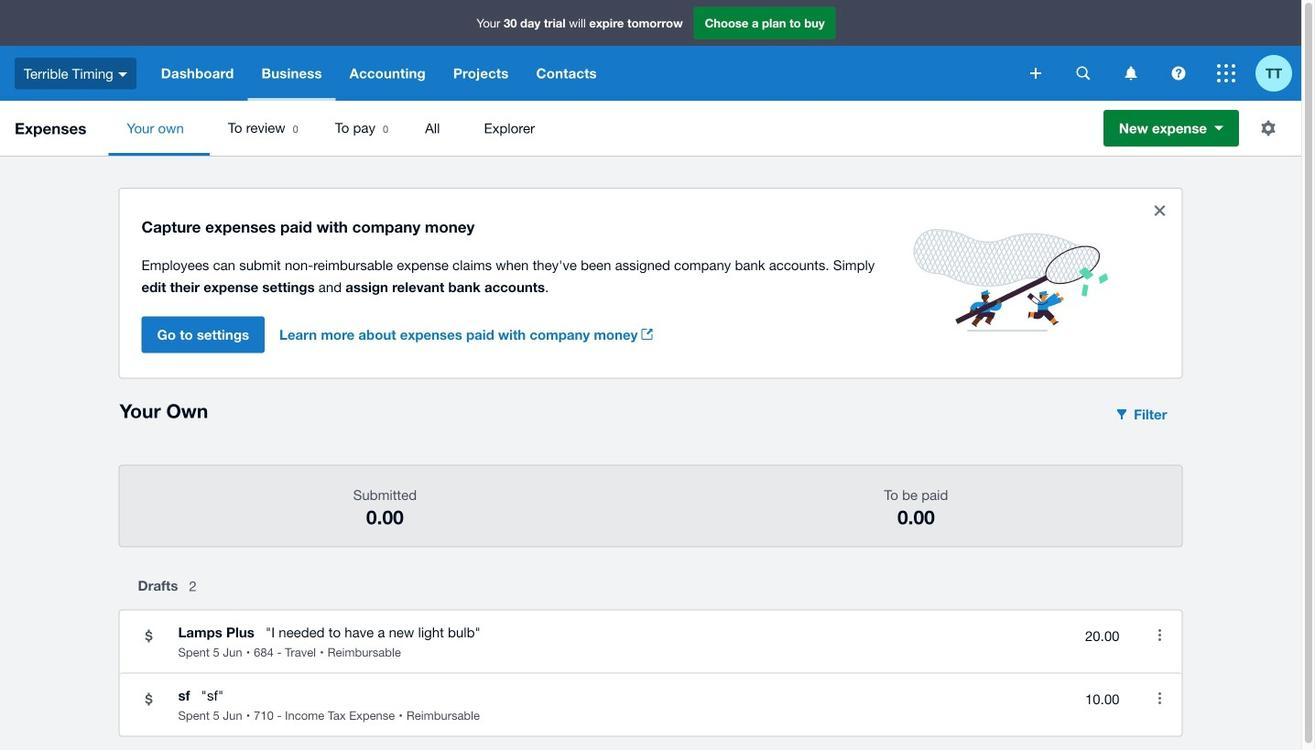 Task type: locate. For each thing, give the bounding box(es) containing it.
settings menu image
[[1251, 110, 1288, 147]]

0 horizontal spatial svg image
[[118, 72, 127, 77]]

svg image
[[1218, 64, 1236, 82], [1126, 66, 1138, 80], [118, 72, 127, 77]]

2 horizontal spatial svg image
[[1218, 64, 1236, 82]]

svg image
[[1077, 66, 1091, 80], [1173, 66, 1186, 80], [1031, 68, 1042, 79]]

0 horizontal spatial svg image
[[1031, 68, 1042, 79]]

status
[[120, 189, 1183, 378]]

1 horizontal spatial svg image
[[1077, 66, 1091, 80]]

banner
[[0, 0, 1302, 101]]



Task type: vqa. For each thing, say whether or not it's contained in the screenshot.
Expand list of contact groups image Payments
no



Task type: describe. For each thing, give the bounding box(es) containing it.
postal workers catching money image
[[892, 207, 1131, 354]]

1 horizontal spatial svg image
[[1126, 66, 1138, 80]]

2 horizontal spatial svg image
[[1173, 66, 1186, 80]]



